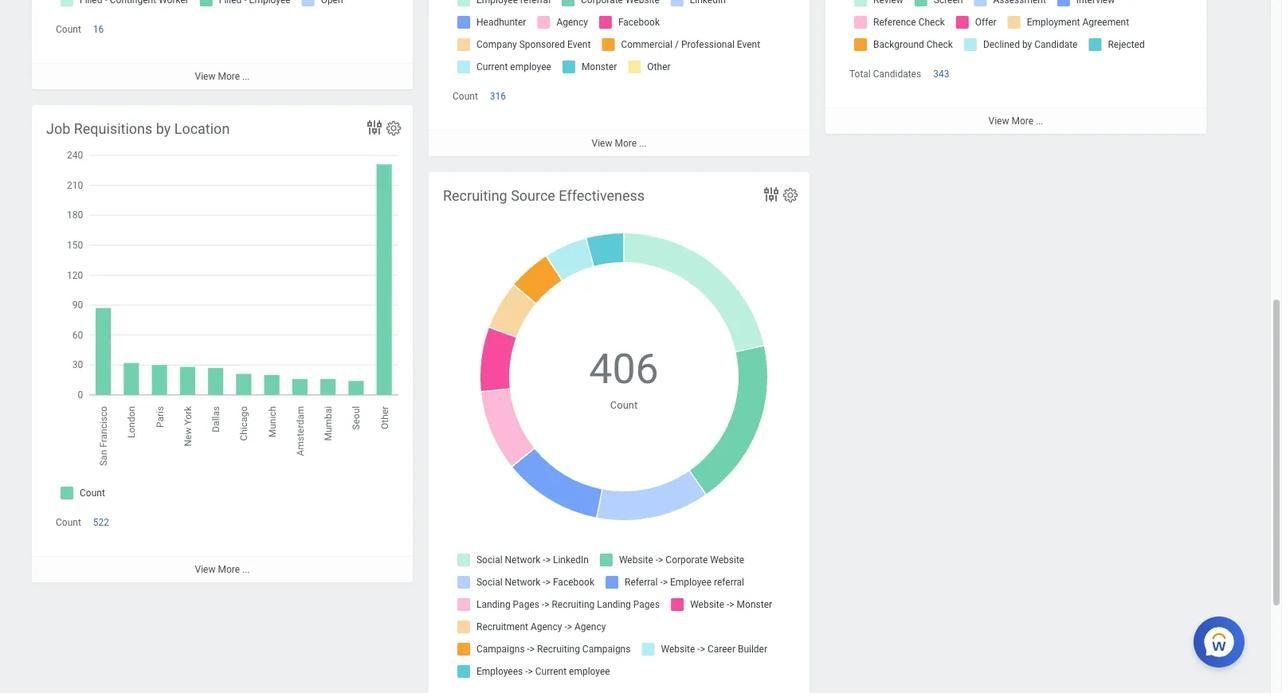 Task type: vqa. For each thing, say whether or not it's contained in the screenshot.
Candidates
yes



Task type: describe. For each thing, give the bounding box(es) containing it.
316 button
[[490, 90, 508, 103]]

406
[[589, 345, 659, 394]]

406 button
[[589, 342, 661, 397]]

configure recruiting source effectiveness image
[[782, 186, 799, 204]]

343 button
[[933, 68, 952, 81]]

... inside job requisitions by location element
[[242, 564, 250, 576]]

view more ... link for 343
[[826, 108, 1207, 134]]

343
[[933, 69, 949, 80]]

count for 16
[[56, 24, 81, 35]]

job requisitions by location
[[46, 120, 230, 137]]

job
[[46, 120, 70, 137]]

more for 16
[[218, 71, 240, 82]]

configure and view chart data image
[[762, 185, 781, 204]]

headcount & open positions element
[[32, 0, 413, 90]]

... for 316
[[639, 138, 647, 149]]

by
[[156, 120, 171, 137]]

... for 16
[[242, 71, 250, 82]]

more inside job requisitions by location element
[[218, 564, 240, 576]]

count for 522
[[56, 517, 81, 528]]

more for 316
[[615, 138, 637, 149]]

count inside 406 count
[[610, 399, 638, 411]]

recruiting
[[443, 187, 507, 204]]

view more ... for 16
[[195, 71, 250, 82]]

... for 343
[[1036, 116, 1044, 127]]

effectiveness
[[559, 187, 645, 204]]

view more ... for 316
[[592, 138, 647, 149]]

performance by hiring source element
[[429, 0, 810, 156]]

view for 16
[[195, 71, 216, 82]]

candidate pipeline summary element
[[826, 0, 1207, 134]]



Task type: locate. For each thing, give the bounding box(es) containing it.
522
[[93, 517, 109, 528]]

view more ... link
[[32, 63, 413, 90], [826, 108, 1207, 134], [429, 130, 810, 156], [32, 556, 413, 583]]

... inside the headcount & open positions element
[[242, 71, 250, 82]]

recruiting source effectiveness element
[[429, 172, 810, 693]]

522 button
[[93, 516, 112, 529]]

view more ... for 343
[[989, 116, 1044, 127]]

more
[[218, 71, 240, 82], [1012, 116, 1034, 127], [615, 138, 637, 149], [218, 564, 240, 576]]

view more ... inside job requisitions by location element
[[195, 564, 250, 576]]

view inside performance by hiring source element
[[592, 138, 612, 149]]

16 button
[[93, 23, 106, 36]]

count left 16 at the left of page
[[56, 24, 81, 35]]

recruiting source effectiveness
[[443, 187, 645, 204]]

... inside performance by hiring source element
[[639, 138, 647, 149]]

requisitions
[[74, 120, 152, 137]]

view more ... link for 316
[[429, 130, 810, 156]]

count for 316
[[453, 91, 478, 102]]

total candidates
[[850, 69, 921, 80]]

view for 343
[[989, 116, 1009, 127]]

more for 343
[[1012, 116, 1034, 127]]

...
[[242, 71, 250, 82], [1036, 116, 1044, 127], [639, 138, 647, 149], [242, 564, 250, 576]]

count
[[56, 24, 81, 35], [453, 91, 478, 102], [610, 399, 638, 411], [56, 517, 81, 528]]

view inside the headcount & open positions element
[[195, 71, 216, 82]]

job requisitions by location element
[[32, 105, 413, 583]]

count inside performance by hiring source element
[[453, 91, 478, 102]]

count left 316
[[453, 91, 478, 102]]

16
[[93, 24, 104, 35]]

more inside candidate pipeline summary element
[[1012, 116, 1034, 127]]

view more ... inside candidate pipeline summary element
[[989, 116, 1044, 127]]

view more ... inside performance by hiring source element
[[592, 138, 647, 149]]

location
[[174, 120, 230, 137]]

count inside job requisitions by location element
[[56, 517, 81, 528]]

view
[[195, 71, 216, 82], [989, 116, 1009, 127], [592, 138, 612, 149], [195, 564, 216, 576]]

candidates
[[873, 69, 921, 80]]

count down 406 "button"
[[610, 399, 638, 411]]

more inside performance by hiring source element
[[615, 138, 637, 149]]

configure job requisitions by location image
[[385, 120, 402, 137]]

316
[[490, 91, 506, 102]]

406 count
[[589, 345, 659, 411]]

view for 316
[[592, 138, 612, 149]]

view inside job requisitions by location element
[[195, 564, 216, 576]]

... inside candidate pipeline summary element
[[1036, 116, 1044, 127]]

more inside the headcount & open positions element
[[218, 71, 240, 82]]

view inside candidate pipeline summary element
[[989, 116, 1009, 127]]

count left 522
[[56, 517, 81, 528]]

view more ... link for 16
[[32, 63, 413, 90]]

view more ... inside the headcount & open positions element
[[195, 71, 250, 82]]

view more ...
[[195, 71, 250, 82], [989, 116, 1044, 127], [592, 138, 647, 149], [195, 564, 250, 576]]

source
[[511, 187, 555, 204]]

total
[[850, 69, 871, 80]]

configure and view chart data image
[[365, 118, 384, 137]]



